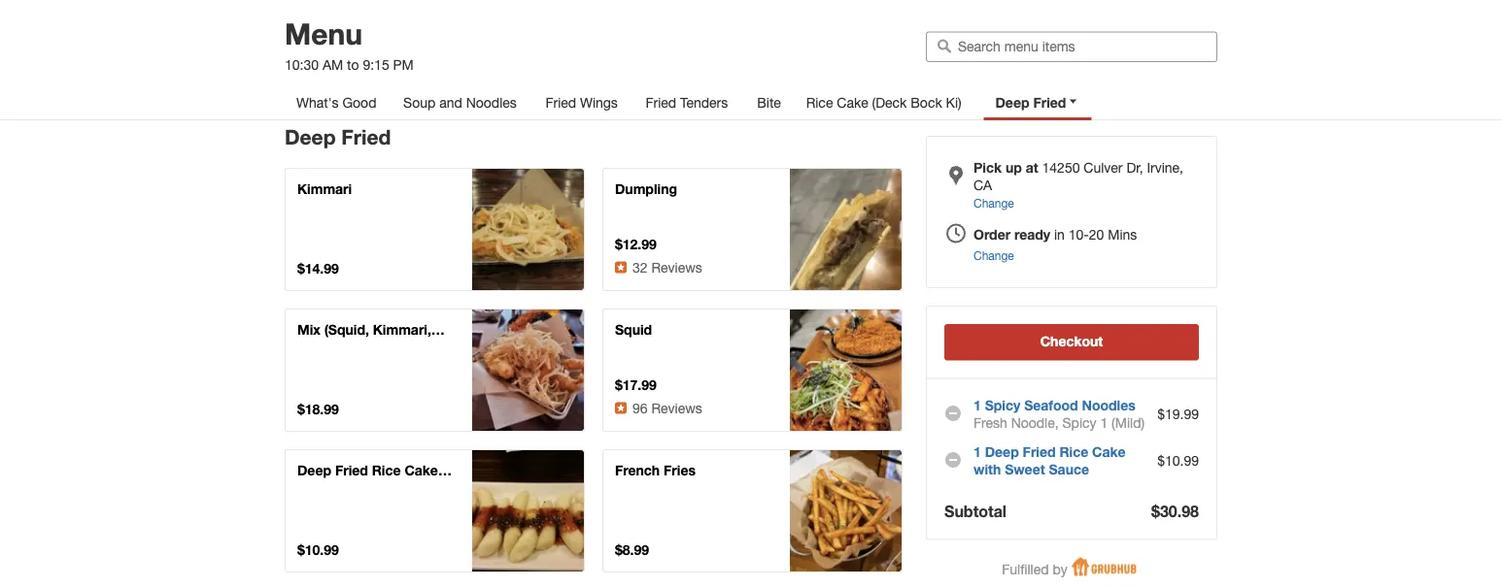 Task type: describe. For each thing, give the bounding box(es) containing it.
14250 culver dr, irvine, ca
[[974, 160, 1184, 193]]

deep fried button
[[984, 85, 1092, 120]]

order ready in 10-20 mins
[[974, 226, 1137, 242]]

french fries
[[615, 463, 696, 479]]

(squid,
[[324, 322, 369, 338]]

by
[[1053, 562, 1068, 578]]

checkout button
[[944, 325, 1199, 361]]

fried inside popup button
[[1033, 95, 1066, 111]]

change button for order ready
[[974, 247, 1014, 264]]

rose pasta menu item
[[602, 0, 903, 71]]

with inside deep fried rice cake with sweet sauce
[[297, 480, 325, 496]]

$19.99
[[1157, 406, 1199, 422]]

ki)
[[946, 95, 962, 111]]

change button for pick up at
[[974, 194, 1014, 212]]

ready
[[1014, 226, 1050, 242]]

fried left the tenders
[[646, 95, 676, 111]]

1 spicy seafood noodles fresh noodle, spicy 1 (mild)
[[974, 397, 1145, 431]]

9:15
[[363, 57, 389, 73]]

order
[[974, 226, 1011, 242]]

0 vertical spatial noodles
[[466, 95, 517, 111]]

rice inside 1 deep fried rice cake with sweet sauce
[[1060, 444, 1088, 460]]

deep fried rice cake with sweet sauce
[[297, 463, 438, 496]]

irvine,
[[1147, 160, 1184, 176]]

fried left wings
[[546, 95, 576, 111]]

in
[[1054, 226, 1065, 242]]

deep inside 1 deep fried rice cake with sweet sauce
[[985, 444, 1019, 460]]

0 horizontal spatial deep fried
[[285, 125, 391, 149]]

good
[[342, 95, 376, 111]]

14 triangle down image
[[1066, 95, 1080, 108]]

0 horizontal spatial $10.99
[[297, 543, 339, 559]]

menu
[[285, 16, 362, 51]]

fulfilled
[[1002, 562, 1049, 578]]

menu 10:30 am to 9:15 pm
[[285, 16, 414, 73]]

Search menu items text field
[[958, 38, 1208, 55]]

dr,
[[1127, 160, 1143, 176]]

deep down what's
[[285, 125, 336, 149]]

rice inside deep fried rice cake with sweet sauce
[[372, 463, 401, 479]]

$18.99
[[297, 402, 339, 418]]

10:30
[[285, 57, 319, 73]]

dumpling
[[615, 181, 677, 197]]

1 for cake
[[974, 444, 981, 460]]

kimmari
[[297, 181, 352, 197]]

culver
[[1084, 160, 1123, 176]]

checkout
[[1040, 334, 1103, 350]]

mix
[[297, 322, 320, 338]]

soup
[[403, 95, 436, 111]]

cake inside 1 deep fried rice cake with sweet sauce
[[1092, 444, 1126, 460]]

with inside 1 deep fried rice cake with sweet sauce
[[974, 461, 1001, 478]]

cake inside deep fried rice cake with sweet sauce
[[405, 463, 438, 479]]

fulfilled by
[[1002, 562, 1068, 578]]

ca
[[974, 177, 992, 193]]

pick up at
[[974, 160, 1038, 176]]

14250
[[1042, 160, 1080, 176]]

subtotal
[[944, 503, 1007, 521]]

1 horizontal spatial rice
[[806, 95, 833, 111]]

rice cake (deck bock ki)
[[806, 95, 962, 111]]



Task type: locate. For each thing, give the bounding box(es) containing it.
fried wings
[[546, 95, 618, 111]]

noodles
[[466, 95, 517, 111], [1082, 397, 1136, 413]]

2 vertical spatial 1
[[974, 444, 981, 460]]

1 vertical spatial 1
[[1100, 415, 1108, 431]]

pm
[[393, 57, 414, 73]]

1 horizontal spatial spicy
[[1063, 415, 1097, 431]]

noodle,
[[1011, 415, 1059, 431]]

1 horizontal spatial sweet
[[1005, 461, 1045, 478]]

change button down ca
[[974, 194, 1014, 212]]

(deck
[[872, 95, 907, 111]]

0 horizontal spatial rice
[[372, 463, 401, 479]]

1 vertical spatial change
[[974, 249, 1014, 262]]

0 vertical spatial deep fried
[[995, 95, 1066, 111]]

seafood
[[1024, 397, 1078, 413]]

fried
[[546, 95, 576, 111], [646, 95, 676, 111], [1033, 95, 1066, 111], [341, 125, 391, 149], [1023, 444, 1056, 460], [335, 463, 368, 479]]

1 horizontal spatial noodles
[[1082, 397, 1136, 413]]

1 vertical spatial deep fried
[[285, 125, 391, 149]]

deep fried
[[995, 95, 1066, 111], [285, 125, 391, 149]]

what's
[[296, 95, 339, 111]]

deep inside deep fried rice cake with sweet sauce
[[297, 463, 331, 479]]

1 vertical spatial sauce
[[373, 480, 413, 496]]

bock
[[911, 95, 942, 111]]

2 horizontal spatial rice
[[1060, 444, 1088, 460]]

fried inside 1 deep fried rice cake with sweet sauce
[[1023, 444, 1056, 460]]

1 up fresh
[[974, 397, 981, 413]]

20
[[1089, 226, 1104, 242]]

squid
[[615, 322, 652, 338]]

change button down order
[[974, 247, 1014, 264]]

0 vertical spatial change button
[[974, 194, 1014, 212]]

cake
[[837, 95, 868, 111], [1092, 444, 1126, 460], [405, 463, 438, 479]]

0 horizontal spatial spicy
[[985, 397, 1020, 413]]

french
[[615, 463, 660, 479]]

fries
[[664, 463, 696, 479]]

0 vertical spatial cake
[[837, 95, 868, 111]]

0 horizontal spatial noodles
[[466, 95, 517, 111]]

0 vertical spatial change
[[974, 196, 1014, 210]]

am
[[323, 57, 343, 73]]

1 change from the top
[[974, 196, 1014, 210]]

1
[[974, 397, 981, 413], [1100, 415, 1108, 431], [974, 444, 981, 460]]

sweet down $18.99 on the bottom left of page
[[329, 480, 369, 496]]

tenders
[[680, 95, 728, 111]]

1 deep fried rice cake with sweet sauce
[[974, 444, 1126, 478]]

0 vertical spatial spicy
[[985, 397, 1020, 413]]

1 vertical spatial sweet
[[329, 480, 369, 496]]

deep down $18.99 on the bottom left of page
[[297, 463, 331, 479]]

0 horizontal spatial sweet
[[329, 480, 369, 496]]

fried down 'good'
[[341, 125, 391, 149]]

2 vertical spatial cake
[[405, 463, 438, 479]]

wings
[[580, 95, 618, 111]]

sauce
[[1049, 461, 1089, 478], [373, 480, 413, 496]]

noodles up the (mild)
[[1082, 397, 1136, 413]]

with up subtotal at the bottom of page
[[974, 461, 1001, 478]]

1 left the (mild)
[[1100, 415, 1108, 431]]

0 vertical spatial with
[[974, 461, 1001, 478]]

1 horizontal spatial sauce
[[1049, 461, 1089, 478]]

change
[[974, 196, 1014, 210], [974, 249, 1014, 262]]

1 inside 1 deep fried rice cake with sweet sauce
[[974, 444, 981, 460]]

dumpling)
[[297, 340, 364, 356]]

fresh
[[974, 415, 1007, 431]]

0 vertical spatial sweet
[[1005, 461, 1045, 478]]

tab list containing what's good
[[285, 85, 1092, 120]]

deep fried down what's good in the left of the page
[[285, 125, 391, 149]]

deep down fresh
[[985, 444, 1019, 460]]

spicy down seafood
[[1063, 415, 1097, 431]]

sweet
[[1005, 461, 1045, 478], [329, 480, 369, 496]]

up
[[1006, 160, 1022, 176]]

mins
[[1108, 226, 1137, 242]]

1 horizontal spatial cake
[[837, 95, 868, 111]]

fried down $18.99 on the bottom left of page
[[335, 463, 368, 479]]

2 change from the top
[[974, 249, 1014, 262]]

1 down fresh
[[974, 444, 981, 460]]

pick
[[974, 160, 1002, 176]]

(mild)
[[1112, 415, 1145, 431]]

change for pick up at
[[974, 196, 1014, 210]]

sauce inside deep fried rice cake with sweet sauce
[[373, 480, 413, 496]]

$10.99
[[1157, 453, 1199, 469], [297, 543, 339, 559]]

sweet down noodle,
[[1005, 461, 1045, 478]]

bite
[[757, 95, 781, 111]]

2 vertical spatial rice
[[372, 463, 401, 479]]

fried tenders
[[646, 95, 728, 111]]

and
[[439, 95, 462, 111]]

0 horizontal spatial sauce
[[373, 480, 413, 496]]

sweet inside deep fried rice cake with sweet sauce
[[329, 480, 369, 496]]

0 horizontal spatial cake
[[405, 463, 438, 479]]

0 vertical spatial sauce
[[1049, 461, 1089, 478]]

0 vertical spatial $10.99
[[1157, 453, 1199, 469]]

tab list
[[285, 85, 1092, 120]]

change button
[[974, 194, 1014, 212], [974, 247, 1014, 264]]

mix (squid, kimmari, dumpling)
[[297, 322, 431, 356]]

soup and noodles
[[403, 95, 517, 111]]

fried inside deep fried rice cake with sweet sauce
[[335, 463, 368, 479]]

0 vertical spatial rice
[[806, 95, 833, 111]]

1 vertical spatial $10.99
[[297, 543, 339, 559]]

2 horizontal spatial cake
[[1092, 444, 1126, 460]]

fried down search menu items text field
[[1033, 95, 1066, 111]]

$10.99 down deep fried rice cake with sweet sauce
[[297, 543, 339, 559]]

change down ca
[[974, 196, 1014, 210]]

at
[[1026, 160, 1038, 176]]

$10.99 down $19.99
[[1157, 453, 1199, 469]]

$14.99
[[297, 261, 339, 277]]

change for order ready
[[974, 249, 1014, 262]]

what's good
[[296, 95, 376, 111]]

deep right ki)
[[995, 95, 1029, 111]]

with
[[974, 461, 1001, 478], [297, 480, 325, 496]]

1 horizontal spatial $10.99
[[1157, 453, 1199, 469]]

fried down noodle,
[[1023, 444, 1056, 460]]

1 for fresh
[[974, 397, 981, 413]]

deep fried up at
[[995, 95, 1066, 111]]

1 vertical spatial spicy
[[1063, 415, 1097, 431]]

1 vertical spatial rice
[[1060, 444, 1088, 460]]

kimmari,
[[373, 322, 431, 338]]

change down order
[[974, 249, 1014, 262]]

1 vertical spatial change button
[[974, 247, 1014, 264]]

deep inside popup button
[[995, 95, 1029, 111]]

spicy up fresh
[[985, 397, 1020, 413]]

1 vertical spatial with
[[297, 480, 325, 496]]

to
[[347, 57, 359, 73]]

10-
[[1069, 226, 1089, 242]]

rice
[[806, 95, 833, 111], [1060, 444, 1088, 460], [372, 463, 401, 479]]

1 horizontal spatial with
[[974, 461, 1001, 478]]

1 vertical spatial noodles
[[1082, 397, 1136, 413]]

2 change button from the top
[[974, 247, 1014, 264]]

0 horizontal spatial with
[[297, 480, 325, 496]]

noodles inside 1 spicy seafood noodles fresh noodle, spicy 1 (mild)
[[1082, 397, 1136, 413]]

0 vertical spatial 1
[[974, 397, 981, 413]]

1 change button from the top
[[974, 194, 1014, 212]]

noodles right and
[[466, 95, 517, 111]]

$30.98
[[1151, 503, 1199, 521]]

spicy
[[985, 397, 1020, 413], [1063, 415, 1097, 431]]

deep
[[995, 95, 1029, 111], [285, 125, 336, 149], [985, 444, 1019, 460], [297, 463, 331, 479]]

1 vertical spatial cake
[[1092, 444, 1126, 460]]

deep fried inside popup button
[[995, 95, 1066, 111]]

sweet inside 1 deep fried rice cake with sweet sauce
[[1005, 461, 1045, 478]]

with down $18.99 on the bottom left of page
[[297, 480, 325, 496]]

1 horizontal spatial deep fried
[[995, 95, 1066, 111]]

sauce inside 1 deep fried rice cake with sweet sauce
[[1049, 461, 1089, 478]]



Task type: vqa. For each thing, say whether or not it's contained in the screenshot.
First Name text box
no



